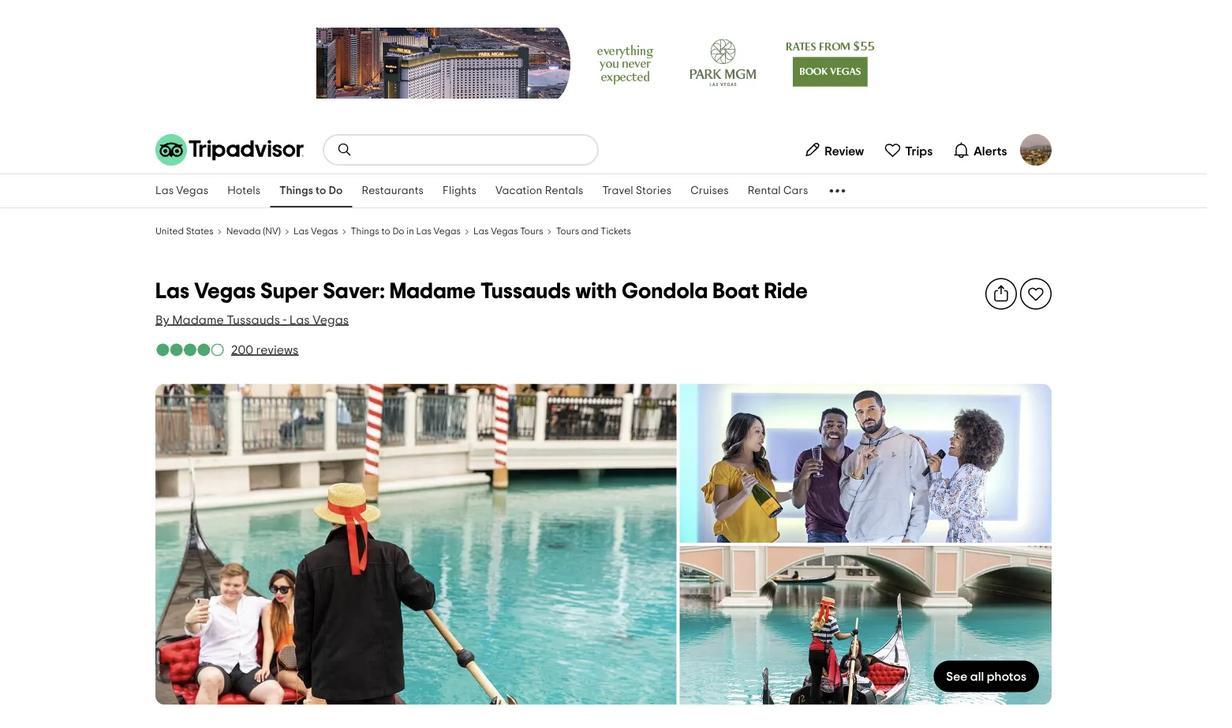 Task type: describe. For each thing, give the bounding box(es) containing it.
rentals
[[545, 185, 583, 196]]

in
[[407, 227, 414, 236]]

tussauds inside the by madame tussauds -  las vegas link
[[227, 314, 280, 326]]

travel stories link
[[593, 174, 681, 208]]

vacation
[[496, 185, 543, 196]]

and
[[581, 227, 599, 236]]

flights
[[443, 185, 477, 196]]

tours and tickets
[[556, 227, 631, 236]]

things for things to do
[[280, 185, 313, 196]]

las right (nv)
[[293, 227, 309, 236]]

alerts link
[[946, 134, 1014, 166]]

2 tours from the left
[[556, 227, 579, 236]]

las inside things to do in las vegas link
[[416, 227, 432, 236]]

vegas right in
[[434, 227, 461, 236]]

flights link
[[433, 174, 486, 208]]

1 horizontal spatial madame
[[390, 281, 476, 303]]

search image
[[337, 142, 353, 158]]

do for things to do in las vegas
[[393, 227, 405, 236]]

boat
[[713, 281, 760, 303]]

4.0 of 5 bubbles. 200 reviews element
[[155, 341, 299, 359]]

vegas up the by madame tussauds -  las vegas link
[[194, 281, 256, 303]]

stories
[[636, 185, 672, 196]]

travel stories
[[602, 185, 672, 196]]

nevada (nv)
[[226, 227, 281, 236]]

rental
[[748, 185, 781, 196]]

hotels link
[[218, 174, 270, 208]]

tickets
[[601, 227, 631, 236]]

hotels
[[227, 185, 261, 196]]

things to do
[[280, 185, 343, 196]]

share image
[[992, 284, 1011, 303]]

advertisement region
[[316, 28, 891, 99]]

trips link
[[877, 134, 940, 166]]

200 reviews button
[[231, 341, 299, 359]]

travel
[[602, 185, 634, 196]]

cruises
[[691, 185, 729, 196]]

things to do in las vegas
[[351, 227, 461, 236]]

las vegas for left las vegas link
[[155, 185, 208, 196]]

vegas down saver:
[[313, 314, 349, 326]]

las vegas tours
[[474, 227, 543, 236]]

trips
[[905, 145, 933, 157]]

cruises link
[[681, 174, 738, 208]]

all
[[970, 670, 984, 683]]



Task type: vqa. For each thing, say whether or not it's contained in the screenshot.
to related to Things to Do
yes



Task type: locate. For each thing, give the bounding box(es) containing it.
do left in
[[393, 227, 405, 236]]

las vegas
[[155, 185, 208, 196], [293, 227, 338, 236]]

tours down vacation rentals at the top left of page
[[520, 227, 543, 236]]

las right -
[[289, 314, 310, 326]]

0 vertical spatial things
[[280, 185, 313, 196]]

do
[[329, 185, 343, 196], [393, 227, 405, 236]]

things for things to do in las vegas
[[351, 227, 379, 236]]

las up united
[[155, 185, 174, 196]]

united states link
[[155, 224, 214, 237]]

vegas
[[176, 185, 208, 196], [311, 227, 338, 236], [434, 227, 461, 236], [491, 227, 518, 236], [194, 281, 256, 303], [313, 314, 349, 326]]

vegas up united states link
[[176, 185, 208, 196]]

(nv)
[[263, 227, 281, 236]]

0 horizontal spatial do
[[329, 185, 343, 196]]

0 horizontal spatial to
[[316, 185, 326, 196]]

vegas down vacation
[[491, 227, 518, 236]]

to inside things to do in las vegas link
[[381, 227, 390, 236]]

0 horizontal spatial tours
[[520, 227, 543, 236]]

las vegas super saver: madame tussauds with gondola boat ride
[[155, 281, 808, 303]]

united states
[[155, 227, 214, 236]]

rental cars
[[748, 185, 808, 196]]

las vegas tours link
[[474, 224, 543, 237]]

reviews
[[256, 344, 299, 356]]

photos
[[987, 670, 1027, 683]]

cars
[[784, 185, 808, 196]]

things up (nv)
[[280, 185, 313, 196]]

las inside las vegas tours link
[[474, 227, 489, 236]]

to left restaurants
[[316, 185, 326, 196]]

to inside things to do link
[[316, 185, 326, 196]]

1 vertical spatial tussauds
[[227, 314, 280, 326]]

0 vertical spatial do
[[329, 185, 343, 196]]

1 horizontal spatial tours
[[556, 227, 579, 236]]

200 reviews link
[[155, 341, 299, 359]]

1 horizontal spatial las vegas
[[293, 227, 338, 236]]

tussauds left -
[[227, 314, 280, 326]]

tours left the and
[[556, 227, 579, 236]]

alerts
[[974, 145, 1007, 157]]

vacation rentals
[[496, 185, 583, 196]]

review link
[[797, 134, 871, 166]]

1 tours from the left
[[520, 227, 543, 236]]

1 vertical spatial las vegas
[[293, 227, 338, 236]]

1 vertical spatial madame
[[172, 314, 224, 326]]

rental cars link
[[738, 174, 818, 208]]

vegas down things to do link
[[311, 227, 338, 236]]

200
[[231, 344, 253, 356]]

las vegas link up united states link
[[146, 174, 218, 208]]

saver:
[[323, 281, 385, 303]]

see all photos image
[[155, 384, 677, 705], [680, 384, 1052, 543], [680, 546, 1052, 705]]

1 vertical spatial to
[[381, 227, 390, 236]]

madame down in
[[390, 281, 476, 303]]

0 horizontal spatial madame
[[172, 314, 224, 326]]

0 horizontal spatial las vegas link
[[146, 174, 218, 208]]

las
[[155, 185, 174, 196], [293, 227, 309, 236], [416, 227, 432, 236], [474, 227, 489, 236], [155, 281, 189, 303], [289, 314, 310, 326]]

to
[[316, 185, 326, 196], [381, 227, 390, 236]]

tours
[[520, 227, 543, 236], [556, 227, 579, 236]]

las inside the by madame tussauds -  las vegas link
[[289, 314, 310, 326]]

las up by on the top
[[155, 281, 189, 303]]

0 vertical spatial tussauds
[[480, 281, 571, 303]]

things to do in las vegas link
[[351, 224, 461, 237]]

things to do link
[[270, 174, 352, 208]]

200 reviews
[[231, 344, 299, 356]]

do down search icon
[[329, 185, 343, 196]]

nevada
[[226, 227, 261, 236]]

las vegas up united states link
[[155, 185, 208, 196]]

None search field
[[324, 136, 597, 164]]

restaurants
[[362, 185, 424, 196]]

1 horizontal spatial to
[[381, 227, 390, 236]]

1 horizontal spatial things
[[351, 227, 379, 236]]

super
[[261, 281, 318, 303]]

1 horizontal spatial tussauds
[[480, 281, 571, 303]]

see
[[946, 670, 968, 683]]

see all photos
[[946, 670, 1027, 683]]

review
[[825, 145, 864, 157]]

by
[[155, 314, 169, 326]]

las vegas inside las vegas link
[[155, 185, 208, 196]]

las vegas for las vegas link to the bottom
[[293, 227, 338, 236]]

vacation rentals link
[[486, 174, 593, 208]]

profile picture image
[[1020, 134, 1052, 166]]

1 horizontal spatial do
[[393, 227, 405, 236]]

ride
[[764, 281, 808, 303]]

madame right by on the top
[[172, 314, 224, 326]]

tussauds
[[480, 281, 571, 303], [227, 314, 280, 326]]

1 vertical spatial do
[[393, 227, 405, 236]]

by madame tussauds -  las vegas link
[[155, 311, 349, 329]]

0 horizontal spatial things
[[280, 185, 313, 196]]

nevada (nv) link
[[226, 224, 281, 237]]

1 horizontal spatial las vegas link
[[293, 224, 338, 237]]

las vegas link down things to do link
[[293, 224, 338, 237]]

0 vertical spatial to
[[316, 185, 326, 196]]

las vegas down things to do link
[[293, 227, 338, 236]]

0 horizontal spatial tussauds
[[227, 314, 280, 326]]

united
[[155, 227, 184, 236]]

madame inside the by madame tussauds -  las vegas link
[[172, 314, 224, 326]]

las right in
[[416, 227, 432, 236]]

to for things to do
[[316, 185, 326, 196]]

to for things to do in las vegas
[[381, 227, 390, 236]]

see all photos button
[[934, 661, 1039, 692]]

0 vertical spatial las vegas
[[155, 185, 208, 196]]

0 vertical spatial madame
[[390, 281, 476, 303]]

1 vertical spatial las vegas link
[[293, 224, 338, 237]]

0 vertical spatial las vegas link
[[146, 174, 218, 208]]

states
[[186, 227, 214, 236]]

do for things to do
[[329, 185, 343, 196]]

things
[[280, 185, 313, 196], [351, 227, 379, 236]]

things left in
[[351, 227, 379, 236]]

-
[[283, 314, 287, 326]]

madame
[[390, 281, 476, 303], [172, 314, 224, 326]]

restaurants link
[[352, 174, 433, 208]]

gondola
[[622, 281, 708, 303]]

las down flights
[[474, 227, 489, 236]]

save to a trip image
[[1027, 284, 1046, 303]]

1 vertical spatial things
[[351, 227, 379, 236]]

las vegas link
[[146, 174, 218, 208], [293, 224, 338, 237]]

by madame tussauds -  las vegas
[[155, 314, 349, 326]]

tripadvisor image
[[155, 134, 304, 166]]

with
[[576, 281, 617, 303]]

tussauds down "las vegas tours"
[[480, 281, 571, 303]]

to left in
[[381, 227, 390, 236]]

0 horizontal spatial las vegas
[[155, 185, 208, 196]]



